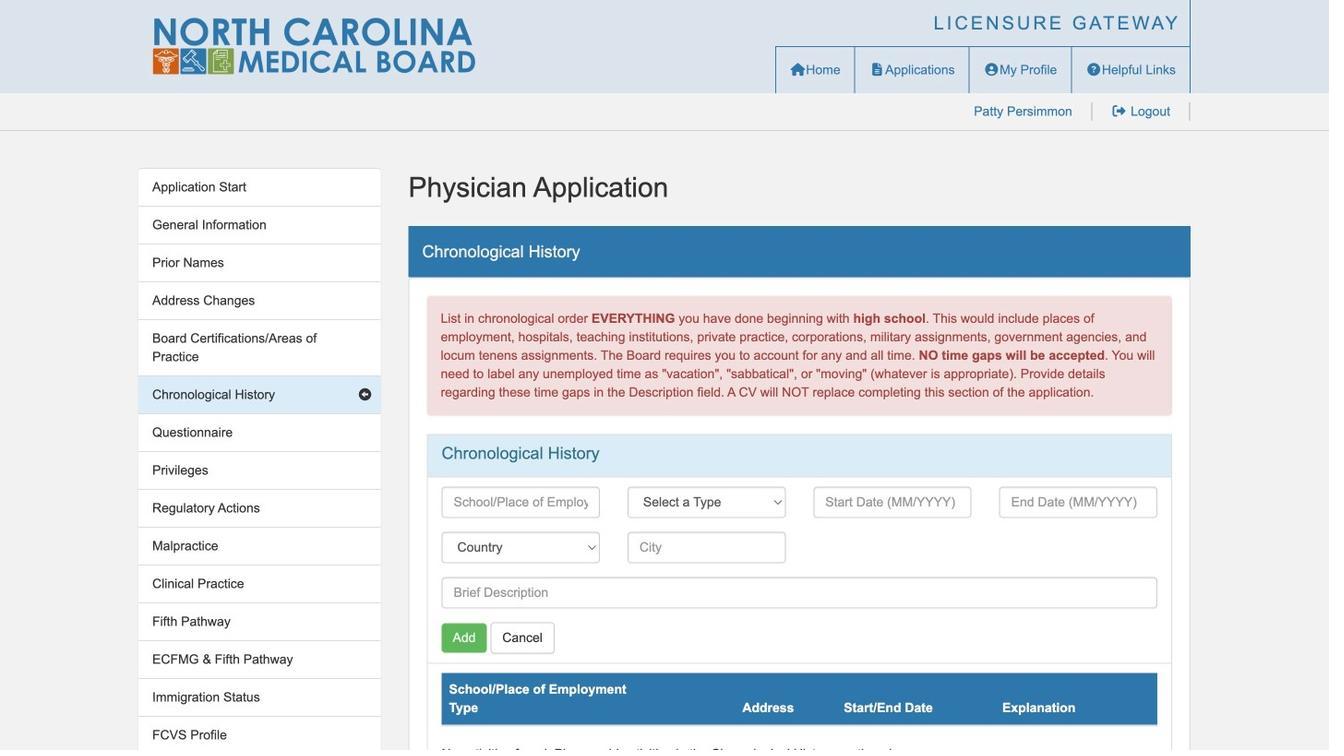 Task type: locate. For each thing, give the bounding box(es) containing it.
file text image
[[869, 63, 885, 76]]

Brief Description text field
[[442, 577, 1158, 609]]

circle arrow left image
[[359, 389, 372, 402]]

sign out image
[[1111, 105, 1128, 118]]

home image
[[790, 63, 806, 76]]

north carolina medical board logo image
[[152, 18, 475, 75]]



Task type: vqa. For each thing, say whether or not it's contained in the screenshot.
1st the fw Image from the bottom
no



Task type: describe. For each thing, give the bounding box(es) containing it.
School/Place of Employment text field
[[442, 487, 600, 518]]

End Date (MM/YYYY) text field
[[1000, 487, 1158, 518]]

City text field
[[628, 532, 786, 564]]

question circle image
[[1086, 63, 1102, 76]]

user circle image
[[984, 63, 1000, 76]]

Start Date (MM/YYYY) text field
[[814, 487, 972, 518]]



